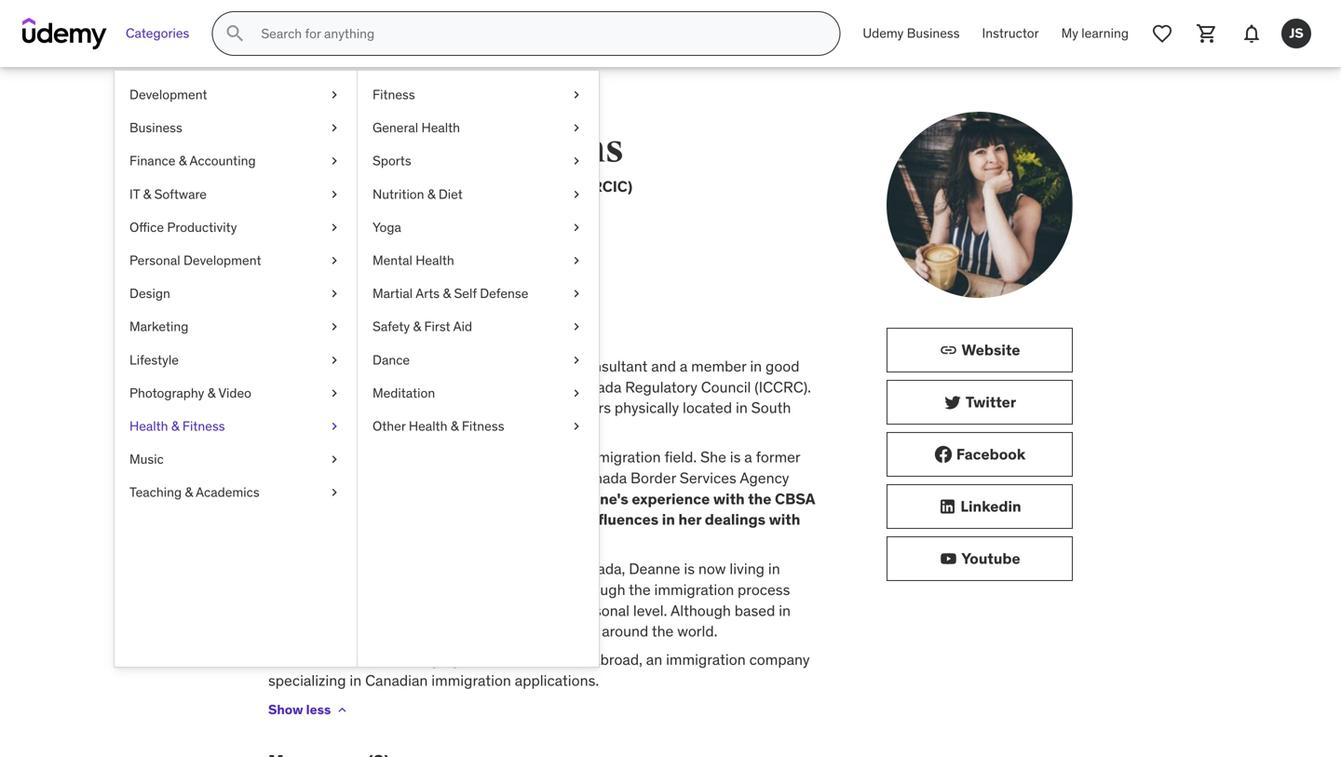 Task type: locate. For each thing, give the bounding box(es) containing it.
photography & video
[[129, 385, 251, 401]]

deanne down the standing
[[268, 398, 320, 417]]

& left first
[[413, 318, 421, 335]]

in right influences
[[662, 510, 675, 529]]

1 vertical spatial has
[[509, 580, 533, 599]]

xsmall image for development
[[327, 86, 342, 104]]

deanne up level.
[[629, 559, 680, 578]]

xsmall image for health & fitness
[[327, 417, 342, 435]]

notifications image
[[1241, 22, 1263, 45]]

categories
[[126, 25, 189, 42]]

0 horizontal spatial fitness
[[182, 418, 225, 434]]

about
[[268, 319, 320, 341]]

0 vertical spatial canada
[[571, 377, 622, 397]]

of down services
[[520, 650, 533, 669]]

0 vertical spatial consultant
[[505, 177, 584, 196]]

small image inside linkedin link
[[938, 497, 957, 516]]

has left ten at the bottom left of page
[[323, 447, 347, 467]]

business up finance at the left top of page
[[129, 119, 182, 136]]

of up having
[[447, 447, 460, 467]]

instructor inside "instructor deanne acres-lans regulated canadian immigration consultant (rcic)"
[[268, 111, 352, 128]]

design
[[129, 285, 170, 302]]

0 vertical spatial south
[[751, 398, 791, 417]]

on up british on the left bottom of the page
[[453, 531, 471, 550]]

0 horizontal spatial with
[[330, 377, 358, 397]]

south inside "deanne is a regulated canadian immigration consultant and a member in good standing with the immigration consultants of canada regulatory council (iccrc). deanne is currently the only active iccrc members physically located in south africa."
[[751, 398, 791, 417]]

0 vertical spatial over
[[350, 447, 379, 467]]

deanne inside deanne has over ten years of experience in the immigration field. she is a former border services officer, having worked for the canada border services agency (cbsa) for over five years
[[268, 447, 320, 467]]

1 horizontal spatial on
[[540, 601, 557, 620]]

for up not
[[319, 489, 337, 508]]

canadian down managing
[[365, 671, 428, 690]]

1 vertical spatial years
[[400, 489, 436, 508]]

students
[[301, 224, 357, 241]]

lifestyle link
[[115, 343, 357, 377]]

a down gone
[[561, 601, 569, 620]]

1 vertical spatial regulated
[[353, 357, 421, 376]]

fitness down active
[[462, 418, 504, 434]]

and up africa,
[[317, 601, 342, 620]]

0 horizontal spatial for
[[319, 489, 337, 508]]

deanne down british on the left bottom of the page
[[454, 580, 505, 599]]

& inside 'link'
[[179, 152, 187, 169]]

1 horizontal spatial any
[[406, 510, 431, 529]]

company
[[749, 650, 810, 669]]

is right she
[[730, 447, 741, 467]]

1 vertical spatial africa.
[[408, 580, 450, 599]]

canadian up 'meditation' link
[[425, 357, 488, 376]]

small image for linkedin
[[938, 497, 957, 516]]

immigration up consultants
[[491, 357, 571, 376]]

lifestyle
[[129, 351, 179, 368]]

xsmall image inside safety & first aid link
[[569, 318, 584, 336]]

personal development link
[[115, 244, 357, 277]]

is left now
[[684, 559, 695, 578]]

1 vertical spatial canadian
[[425, 357, 488, 376]]

years down the officer,
[[400, 489, 436, 508]]

on inside (please note that deanne's experience with the cbsa does not afford her any privileges/priority or influences in her dealings with any government agencies on any applications).
[[453, 531, 471, 550]]

experience up worked
[[463, 447, 537, 467]]

udemy business link
[[852, 11, 971, 56]]

1 horizontal spatial for
[[529, 468, 547, 487]]

instructor link
[[971, 11, 1050, 56]]

a
[[341, 357, 349, 376], [680, 357, 688, 376], [744, 447, 752, 467], [561, 601, 569, 620]]

border down field.
[[631, 468, 676, 487]]

0 vertical spatial on
[[453, 531, 471, 550]]

other health & fitness
[[373, 418, 504, 434]]

xsmall image inside teaching & academics link
[[327, 483, 342, 502]]

of up members
[[554, 377, 567, 397]]

xsmall image for music
[[327, 450, 342, 469]]

small image for website
[[939, 341, 958, 360]]

in up that
[[540, 447, 552, 467]]

categories button
[[115, 11, 201, 56]]

worked
[[476, 468, 526, 487]]

in inside (please note that deanne's experience with the cbsa does not afford her any privileges/priority or influences in her dealings with any government agencies on any applications).
[[662, 510, 675, 529]]

years up the officer,
[[408, 447, 443, 467]]

meditation link
[[358, 377, 599, 410]]

small image inside twitter link
[[943, 393, 962, 412]]

small image inside youtube link
[[939, 550, 958, 568]]

fitness up general at left top
[[373, 86, 415, 103]]

0 horizontal spatial clients
[[493, 601, 537, 620]]

small image
[[939, 341, 958, 360], [943, 393, 962, 412]]

immigration up deanne's
[[581, 447, 661, 467]]

immigration up the only
[[387, 377, 467, 397]]

for up that
[[529, 468, 547, 487]]

not
[[306, 510, 330, 529]]

1 vertical spatial on
[[540, 601, 557, 620]]

business right udemy
[[907, 25, 960, 42]]

to right services
[[537, 622, 551, 641]]

with
[[330, 377, 358, 397], [713, 489, 745, 508], [769, 510, 800, 529]]

1 vertical spatial business
[[129, 119, 182, 136]]

xsmall image inside marketing link
[[327, 318, 342, 336]]

2 vertical spatial canada
[[537, 650, 588, 669]]

finance & accounting
[[129, 152, 256, 169]]

0 vertical spatial small image
[[934, 445, 953, 464]]

her right offers
[[454, 622, 476, 641]]

south
[[751, 398, 791, 417], [365, 580, 405, 599], [268, 622, 308, 641]]

health down the only
[[409, 418, 447, 434]]

on down gone
[[540, 601, 557, 620]]

south down (iccrc).
[[751, 398, 791, 417]]

0 vertical spatial of
[[554, 377, 567, 397]]

deanne down able
[[357, 622, 409, 641]]

services down she
[[680, 468, 737, 487]]

marketing link
[[115, 310, 357, 343]]

0 vertical spatial immigration
[[415, 177, 502, 196]]

office productivity
[[129, 219, 237, 236]]

is down me
[[327, 357, 338, 376]]

to right relate
[[451, 601, 464, 620]]

2 vertical spatial small image
[[939, 550, 958, 568]]

health right general at left top
[[421, 119, 460, 136]]

any down privileges/priority
[[474, 531, 499, 550]]

raised
[[397, 559, 438, 578]]

xsmall image inside fitness link
[[569, 86, 584, 104]]

yoga link
[[358, 211, 599, 244]]

services
[[317, 468, 374, 487], [680, 468, 737, 487]]

to
[[392, 601, 405, 620], [451, 601, 464, 620], [537, 622, 551, 641]]

fitness down photography & video
[[182, 418, 225, 434]]

health for other health & fitness
[[409, 418, 447, 434]]

africa. down the standing
[[268, 419, 311, 438]]

nutrition
[[373, 186, 424, 202]]

xsmall image for photography & video
[[327, 384, 342, 402]]

show less
[[268, 701, 331, 718]]

0 vertical spatial development
[[129, 86, 207, 103]]

xsmall image
[[327, 86, 342, 104], [327, 119, 342, 137], [569, 152, 584, 170], [327, 218, 342, 237], [569, 218, 584, 237], [569, 251, 584, 270], [327, 318, 342, 336], [327, 351, 342, 369], [327, 384, 342, 402], [327, 417, 342, 435], [327, 483, 342, 502]]

experience down field.
[[632, 489, 710, 508]]

xsmall image inside nutrition & diet link
[[569, 185, 584, 203]]

1 horizontal spatial south
[[365, 580, 405, 599]]

members
[[548, 398, 611, 417]]

office productivity link
[[115, 211, 357, 244]]

xsmall image inside health & fitness link
[[327, 417, 342, 435]]

& for diet
[[427, 186, 435, 202]]

health up arts
[[416, 252, 454, 269]]

0 vertical spatial experience
[[463, 447, 537, 467]]

1 horizontal spatial business
[[907, 25, 960, 42]]

small image left facebook
[[934, 445, 953, 464]]

any down does
[[268, 531, 293, 550]]

xsmall image for safety & first aid
[[569, 318, 584, 336]]

canada inside "deanne is a regulated canadian immigration consultant and a member in good standing with the immigration consultants of canada regulatory council (iccrc). deanne is currently the only active iccrc members physically located in south africa."
[[571, 377, 622, 397]]

0 horizontal spatial border
[[268, 468, 314, 487]]

0 horizontal spatial instructor
[[268, 111, 352, 128]]

& for accounting
[[179, 152, 187, 169]]

xsmall image
[[569, 86, 584, 104], [569, 119, 584, 137], [327, 152, 342, 170], [327, 185, 342, 203], [569, 185, 584, 203], [327, 251, 342, 270], [327, 285, 342, 303], [569, 285, 584, 303], [569, 318, 584, 336], [569, 351, 584, 369], [569, 384, 584, 402], [569, 417, 584, 435], [327, 450, 342, 469], [335, 703, 350, 717]]

music link
[[115, 443, 357, 476]]

aid
[[453, 318, 472, 335]]

0 vertical spatial small image
[[939, 341, 958, 360]]

xsmall image inside the mental health link
[[569, 251, 584, 270]]

immigration up although
[[654, 580, 734, 599]]

xsmall image inside business link
[[327, 119, 342, 137]]

0 vertical spatial for
[[529, 468, 547, 487]]

instructor
[[982, 25, 1039, 42], [268, 111, 352, 128]]

canadian down sports
[[345, 177, 412, 196]]

1 border from the left
[[268, 468, 314, 487]]

in down council
[[736, 398, 748, 417]]

process
[[738, 580, 790, 599]]

(cbsa)
[[268, 489, 316, 508]]

& left video
[[207, 385, 215, 401]]

offers
[[412, 622, 450, 641]]

js link
[[1274, 11, 1319, 56]]

1 vertical spatial with
[[713, 489, 745, 508]]

small image left linkedin
[[938, 497, 957, 516]]

active
[[457, 398, 496, 417]]

0 horizontal spatial on
[[453, 531, 471, 550]]

and inside "deanne is a regulated canadian immigration consultant and a member in good standing with the immigration consultants of canada regulatory council (iccrc). deanne is currently the only active iccrc members physically located in south africa."
[[651, 357, 676, 376]]

xsmall image for it & software
[[327, 185, 342, 203]]

2 vertical spatial with
[[769, 510, 800, 529]]

now
[[698, 559, 726, 578]]

xsmall image for marketing
[[327, 318, 342, 336]]

with up dealings at the bottom of the page
[[713, 489, 745, 508]]

xsmall image inside general health link
[[569, 119, 584, 137]]

xsmall image inside martial arts & self defense link
[[569, 285, 584, 303]]

1 horizontal spatial with
[[713, 489, 745, 508]]

xsmall image inside the development link
[[327, 86, 342, 104]]

small image inside facebook link
[[934, 445, 953, 464]]

instructor left my in the top of the page
[[982, 25, 1039, 42]]

website link
[[887, 328, 1073, 373]]

0 vertical spatial with
[[330, 377, 358, 397]]

in down process
[[779, 601, 791, 620]]

on
[[453, 531, 471, 550], [540, 601, 557, 620]]

diet
[[439, 186, 463, 202]]

relate
[[409, 601, 447, 620]]

and right born
[[369, 559, 394, 578]]

0 horizontal spatial any
[[268, 531, 293, 550]]

1 vertical spatial consultant
[[575, 357, 648, 376]]

development down categories dropdown button
[[129, 86, 207, 103]]

africa. up relate
[[408, 580, 450, 599]]

my
[[1061, 25, 1078, 42]]

government
[[297, 531, 383, 550]]

& left diet
[[427, 186, 435, 202]]

1 horizontal spatial has
[[509, 580, 533, 599]]

marketing
[[129, 318, 188, 335]]

has
[[323, 447, 347, 467], [509, 580, 533, 599]]

xsmall image inside "show less" 'button'
[[335, 703, 350, 717]]

mental
[[373, 252, 412, 269]]

js
[[1289, 25, 1304, 42]]

with down cbsa
[[769, 510, 800, 529]]

xsmall image inside music link
[[327, 450, 342, 469]]

and up regulatory
[[651, 357, 676, 376]]

& down photography at the bottom of the page
[[171, 418, 179, 434]]

reviews
[[379, 224, 431, 241]]

1 horizontal spatial and
[[369, 559, 394, 578]]

small image left the youtube
[[939, 550, 958, 568]]

0 vertical spatial africa.
[[268, 419, 311, 438]]

small image
[[934, 445, 953, 464], [938, 497, 957, 516], [939, 550, 958, 568]]

agencies
[[386, 531, 450, 550]]

1 horizontal spatial to
[[451, 601, 464, 620]]

1 vertical spatial instructor
[[268, 111, 352, 128]]

xsmall image for nutrition & diet
[[569, 185, 584, 203]]

xsmall image inside the sports link
[[569, 152, 584, 170]]

(iccrc).
[[755, 377, 811, 397]]

youtube
[[961, 549, 1020, 568]]

experience inside deanne has over ten years of experience in the immigration field. she is a former border services officer, having worked for the canada border services agency (cbsa) for over five years
[[463, 447, 537, 467]]

clients up services
[[493, 601, 537, 620]]

instructor for instructor deanne acres-lans regulated canadian immigration consultant (rcic)
[[268, 111, 352, 128]]

safety & first aid link
[[358, 310, 599, 343]]

2 border from the left
[[631, 468, 676, 487]]

submit search image
[[224, 22, 246, 45]]

1 horizontal spatial services
[[680, 468, 737, 487]]

her
[[379, 510, 402, 529], [678, 510, 701, 529], [468, 601, 489, 620], [454, 622, 476, 641]]

xsmall image for lifestyle
[[327, 351, 342, 369]]

a down me
[[341, 357, 349, 376]]

& right teaching
[[185, 484, 193, 501]]

0 vertical spatial canadian
[[345, 177, 412, 196]]

1 vertical spatial experience
[[632, 489, 710, 508]]

services
[[479, 622, 534, 641]]

1 horizontal spatial instructor
[[982, 25, 1039, 42]]

xsmall image inside office productivity link
[[327, 218, 342, 237]]

1 vertical spatial for
[[319, 489, 337, 508]]

consultant down "lans"
[[505, 177, 584, 196]]

small image left "twitter"
[[943, 393, 962, 412]]

0 horizontal spatial business
[[129, 119, 182, 136]]

applications).
[[503, 531, 600, 550]]

1 vertical spatial of
[[447, 447, 460, 467]]

mental health
[[373, 252, 454, 269]]

2 horizontal spatial south
[[751, 398, 791, 417]]

south down herself
[[268, 622, 308, 641]]

immigration
[[581, 447, 661, 467], [654, 580, 734, 599], [666, 650, 746, 669], [431, 671, 511, 690]]

regulated up the total students
[[268, 177, 341, 196]]

2 horizontal spatial with
[[769, 510, 800, 529]]

five
[[373, 489, 397, 508]]

0 vertical spatial has
[[323, 447, 347, 467]]

africa.
[[268, 419, 311, 438], [408, 580, 450, 599]]

xsmall image inside photography & video link
[[327, 384, 342, 402]]

small image left website
[[939, 341, 958, 360]]

small image inside website link
[[939, 341, 958, 360]]

2 vertical spatial south
[[268, 622, 308, 641]]

& down active
[[451, 418, 459, 434]]

small image for youtube
[[939, 550, 958, 568]]

xsmall image for martial arts & self defense
[[569, 285, 584, 303]]

1 horizontal spatial experience
[[632, 489, 710, 508]]

deanne has over ten years of experience in the immigration field. she is a former border services officer, having worked for the canada border services agency (cbsa) for over five years
[[268, 447, 800, 508]]

canada up members
[[571, 377, 622, 397]]

1 horizontal spatial border
[[631, 468, 676, 487]]

a inside deanne has over ten years of experience in the immigration field. she is a former border services officer, having worked for the canada border services agency (cbsa) for over five years
[[744, 447, 752, 467]]

in inside deanne has over ten years of experience in the immigration field. she is a former border services officer, having worked for the canada border services agency (cbsa) for over five years
[[540, 447, 552, 467]]

instructor deanne acres-lans regulated canadian immigration consultant (rcic)
[[268, 111, 633, 196]]

0 vertical spatial and
[[651, 357, 676, 376]]

1 vertical spatial small image
[[938, 497, 957, 516]]

personal development
[[129, 252, 261, 269]]

applications.
[[515, 671, 599, 690]]

xsmall image inside the yoga 'link'
[[569, 218, 584, 237]]

deanne up nutrition in the left of the page
[[268, 125, 410, 173]]

consultant up members
[[575, 357, 648, 376]]

1 vertical spatial immigration
[[491, 357, 571, 376]]

africa. inside "deanne is a regulated canadian immigration consultant and a member in good standing with the immigration consultants of canada regulatory council (iccrc). deanne is currently the only active iccrc members physically located in south africa."
[[268, 419, 311, 438]]

0 horizontal spatial and
[[317, 601, 342, 620]]

0 vertical spatial regulated
[[268, 177, 341, 196]]

canada up deanne's
[[576, 468, 627, 487]]

south up able
[[365, 580, 405, 599]]

(rcic)
[[587, 177, 633, 196]]

& for academics
[[185, 484, 193, 501]]

1 vertical spatial small image
[[943, 393, 962, 412]]

canadian
[[345, 177, 412, 196], [425, 357, 488, 376], [365, 671, 428, 690]]

0 vertical spatial clients
[[493, 601, 537, 620]]

1 horizontal spatial of
[[520, 650, 533, 669]]

xsmall image inside design link
[[327, 285, 342, 303]]

clients down 'personal'
[[554, 622, 598, 641]]

has inside originally born and raised in british columbia canada, deanne is now living in johannesburg south africa. deanne has gone through the immigration process herself and is able to relate to her clients on a personal level. although based in south africa, deanne offers her services to clients around the world. deanne is also the managing director of canada abroad, an immigration company specializing in canadian immigration applications.
[[509, 580, 533, 599]]

experience
[[463, 447, 537, 467], [632, 489, 710, 508]]

2 horizontal spatial of
[[554, 377, 567, 397]]

2 horizontal spatial and
[[651, 357, 676, 376]]

mental health link
[[358, 244, 599, 277]]

1 vertical spatial canada
[[576, 468, 627, 487]]

2 vertical spatial canadian
[[365, 671, 428, 690]]

over left ten at the bottom left of page
[[350, 447, 379, 467]]

0 horizontal spatial services
[[317, 468, 374, 487]]

xsmall image inside other health & fitness link
[[569, 417, 584, 435]]

1 horizontal spatial clients
[[554, 622, 598, 641]]

xsmall image inside lifestyle link
[[327, 351, 342, 369]]

xsmall image inside dance link
[[569, 351, 584, 369]]

0 horizontal spatial experience
[[463, 447, 537, 467]]

in left good
[[750, 357, 762, 376]]

xsmall image inside finance & accounting 'link'
[[327, 152, 342, 170]]

xsmall image inside it & software link
[[327, 185, 342, 203]]

0 horizontal spatial has
[[323, 447, 347, 467]]

officer,
[[378, 468, 425, 487]]

experience inside (please note that deanne's experience with the cbsa does not afford her any privileges/priority or influences in her dealings with any government agencies on any applications).
[[632, 489, 710, 508]]

0 vertical spatial years
[[408, 447, 443, 467]]

other
[[373, 418, 406, 434]]

1 vertical spatial clients
[[554, 622, 598, 641]]

defense
[[480, 285, 528, 302]]

xsmall image for business
[[327, 119, 342, 137]]

over up the afford
[[341, 489, 369, 508]]

xsmall image inside 'meditation' link
[[569, 384, 584, 402]]

2 vertical spatial of
[[520, 650, 533, 669]]

development link
[[115, 78, 357, 111]]

safety
[[373, 318, 410, 335]]

world.
[[677, 622, 718, 641]]

(please
[[440, 489, 492, 508]]

small image for twitter
[[943, 393, 962, 412]]

any up agencies
[[406, 510, 431, 529]]

xsmall image inside personal development link
[[327, 251, 342, 270]]

to right able
[[392, 601, 405, 620]]

is left also
[[323, 650, 334, 669]]

2 vertical spatial and
[[317, 601, 342, 620]]

xsmall image for design
[[327, 285, 342, 303]]

has down columbia
[[509, 580, 533, 599]]

0 vertical spatial business
[[907, 25, 960, 42]]

0 horizontal spatial regulated
[[268, 177, 341, 196]]

1 horizontal spatial africa.
[[408, 580, 450, 599]]

0 vertical spatial instructor
[[982, 25, 1039, 42]]

1 horizontal spatial regulated
[[353, 357, 421, 376]]

instructor up finance & accounting 'link' on the top left of page
[[268, 111, 352, 128]]

border
[[268, 468, 314, 487], [631, 468, 676, 487]]

& right it
[[143, 186, 151, 202]]

0 horizontal spatial of
[[447, 447, 460, 467]]

canadian inside originally born and raised in british columbia canada, deanne is now living in johannesburg south africa. deanne has gone through the immigration process herself and is able to relate to her clients on a personal level. although based in south africa, deanne offers her services to clients around the world. deanne is also the managing director of canada abroad, an immigration company specializing in canadian immigration applications.
[[365, 671, 428, 690]]

about me
[[268, 319, 350, 341]]

a up agency
[[744, 447, 752, 467]]

0 horizontal spatial africa.
[[268, 419, 311, 438]]

linkedin
[[961, 497, 1021, 516]]

wishlist image
[[1151, 22, 1174, 45]]



Task type: vqa. For each thing, say whether or not it's contained in the screenshot.
small icon to the middle
yes



Task type: describe. For each thing, give the bounding box(es) containing it.
1 vertical spatial over
[[341, 489, 369, 508]]

health up music on the left of page
[[129, 418, 168, 434]]

canada inside deanne has over ten years of experience in the immigration field. she is a former border services officer, having worked for the canada border services agency (cbsa) for over five years
[[576, 468, 627, 487]]

deanne up the standing
[[272, 357, 323, 376]]

accounting
[[190, 152, 256, 169]]

a inside originally born and raised in british columbia canada, deanne is now living in johannesburg south africa. deanne has gone through the immigration process herself and is able to relate to her clients on a personal level. although based in south africa, deanne offers her services to clients around the world. deanne is also the managing director of canada abroad, an immigration company specializing in canadian immigration applications.
[[561, 601, 569, 620]]

canada inside originally born and raised in british columbia canada, deanne is now living in johannesburg south africa. deanne has gone through the immigration process herself and is able to relate to her clients on a personal level. although based in south africa, deanne offers her services to clients around the world. deanne is also the managing director of canada abroad, an immigration company specializing in canadian immigration applications.
[[537, 650, 588, 669]]

xsmall image for dance
[[569, 351, 584, 369]]

physically
[[615, 398, 679, 417]]

udemy
[[863, 25, 904, 42]]

in down also
[[350, 671, 362, 690]]

british
[[457, 559, 501, 578]]

2 horizontal spatial any
[[474, 531, 499, 550]]

teaching
[[129, 484, 182, 501]]

music
[[129, 451, 164, 468]]

martial
[[373, 285, 413, 302]]

of inside originally born and raised in british columbia canada, deanne is now living in johannesburg south africa. deanne has gone through the immigration process herself and is able to relate to her clients on a personal level. although based in south africa, deanne offers her services to clients around the world. deanne is also the managing director of canada abroad, an immigration company specializing in canadian immigration applications.
[[520, 650, 533, 669]]

her up services
[[468, 601, 489, 620]]

youtube link
[[887, 536, 1073, 581]]

consultant inside "deanne is a regulated canadian immigration consultant and a member in good standing with the immigration consultants of canada regulatory council (iccrc). deanne is currently the only active iccrc members physically located in south africa."
[[575, 357, 648, 376]]

africa. inside originally born and raised in british columbia canada, deanne is now living in johannesburg south africa. deanne has gone through the immigration process herself and is able to relate to her clients on a personal level. although based in south africa, deanne offers her services to clients around the world. deanne is also the managing director of canada abroad, an immigration company specializing in canadian immigration applications.
[[408, 580, 450, 599]]

field.
[[664, 447, 697, 467]]

xsmall image for finance & accounting
[[327, 152, 342, 170]]

& for fitness
[[171, 418, 179, 434]]

general
[[373, 119, 418, 136]]

immigration down world.
[[666, 650, 746, 669]]

deanne inside "instructor deanne acres-lans regulated canadian immigration consultant (rcic)"
[[268, 125, 410, 173]]

standing
[[268, 377, 326, 397]]

me
[[323, 319, 350, 341]]

udemy image
[[22, 18, 107, 49]]

2 horizontal spatial to
[[537, 622, 551, 641]]

deanne is a regulated canadian immigration consultant and a member in good standing with the immigration consultants of canada regulatory council (iccrc). deanne is currently the only active iccrc members physically located in south africa.
[[268, 357, 811, 438]]

canadian inside "instructor deanne acres-lans regulated canadian immigration consultant (rcic)"
[[345, 177, 412, 196]]

agency
[[740, 468, 789, 487]]

regulated inside "instructor deanne acres-lans regulated canadian immigration consultant (rcic)"
[[268, 177, 341, 196]]

originally born and raised in british columbia canada, deanne is now living in johannesburg south africa. deanne has gone through the immigration process herself and is able to relate to her clients on a personal level. although based in south africa, deanne offers her services to clients around the world. deanne is also the managing director of canada abroad, an immigration company specializing in canadian immigration applications.
[[268, 559, 810, 690]]

1 services from the left
[[317, 468, 374, 487]]

xsmall image for show less
[[335, 703, 350, 717]]

first
[[424, 318, 450, 335]]

& for software
[[143, 186, 151, 202]]

personal
[[129, 252, 180, 269]]

canadian inside "deanne is a regulated canadian immigration consultant and a member in good standing with the immigration consultants of canada regulatory council (iccrc). deanne is currently the only active iccrc members physically located in south africa."
[[425, 357, 488, 376]]

her down five
[[379, 510, 402, 529]]

ten
[[382, 447, 404, 467]]

Search for anything text field
[[257, 18, 817, 49]]

1 horizontal spatial fitness
[[373, 86, 415, 103]]

udemy business
[[863, 25, 960, 42]]

in right raised
[[441, 559, 453, 578]]

specializing
[[268, 671, 346, 690]]

she
[[700, 447, 726, 467]]

general health link
[[358, 111, 599, 145]]

1 vertical spatial south
[[365, 580, 405, 599]]

cbsa
[[775, 489, 815, 508]]

& left self
[[443, 285, 451, 302]]

a up regulatory
[[680, 357, 688, 376]]

xsmall image for sports
[[569, 152, 584, 170]]

consultants
[[471, 377, 551, 397]]

consultant inside "instructor deanne acres-lans regulated canadian immigration consultant (rcic)"
[[505, 177, 584, 196]]

abroad,
[[591, 650, 643, 669]]

is inside deanne has over ten years of experience in the immigration field. she is a former border services officer, having worked for the canada border services agency (cbsa) for over five years
[[730, 447, 741, 467]]

columbia
[[504, 559, 567, 578]]

office
[[129, 219, 164, 236]]

on inside originally born and raised in british columbia canada, deanne is now living in johannesburg south africa. deanne has gone through the immigration process herself and is able to relate to her clients on a personal level. although based in south africa, deanne offers her services to clients around the world. deanne is also the managing director of canada abroad, an immigration company specializing in canadian immigration applications.
[[540, 601, 557, 620]]

1 vertical spatial development
[[183, 252, 261, 269]]

photography & video link
[[115, 377, 357, 410]]

(please note that deanne's experience with the cbsa does not afford her any privileges/priority or influences in her dealings with any government agencies on any applications).
[[268, 489, 815, 550]]

deanne acres-lans image
[[887, 112, 1073, 298]]

2 services from the left
[[680, 468, 737, 487]]

& for first
[[413, 318, 421, 335]]

living
[[730, 559, 765, 578]]

of inside deanne has over ten years of experience in the immigration field. she is a former border services officer, having worked for the canada border services agency (cbsa) for over five years
[[447, 447, 460, 467]]

nutrition & diet link
[[358, 178, 599, 211]]

managing
[[394, 650, 459, 669]]

xsmall image for teaching & academics
[[327, 483, 342, 502]]

health for general health
[[421, 119, 460, 136]]

shopping cart with 0 items image
[[1196, 22, 1218, 45]]

regulated inside "deanne is a regulated canadian immigration consultant and a member in good standing with the immigration consultants of canada regulatory council (iccrc). deanne is currently the only active iccrc members physically located in south africa."
[[353, 357, 421, 376]]

learning
[[1082, 25, 1129, 42]]

self
[[454, 285, 477, 302]]

also
[[338, 650, 365, 669]]

has inside deanne has over ten years of experience in the immigration field. she is a former border services officer, having worked for the canada border services agency (cbsa) for over five years
[[323, 447, 347, 467]]

0 horizontal spatial to
[[392, 601, 405, 620]]

able
[[360, 601, 389, 620]]

teaching & academics
[[129, 484, 260, 501]]

xsmall image for fitness
[[569, 86, 584, 104]]

productivity
[[167, 219, 237, 236]]

small image for facebook
[[934, 445, 953, 464]]

deanne's
[[563, 489, 628, 508]]

health & fitness link
[[115, 410, 357, 443]]

note
[[495, 489, 527, 508]]

2 horizontal spatial fitness
[[462, 418, 504, 434]]

in up process
[[768, 559, 780, 578]]

dealings
[[705, 510, 766, 529]]

with inside "deanne is a regulated canadian immigration consultant and a member in good standing with the immigration consultants of canada regulatory council (iccrc). deanne is currently the only active iccrc members physically located in south africa."
[[330, 377, 358, 397]]

afford
[[333, 510, 376, 529]]

is left able
[[346, 601, 357, 620]]

instructor for instructor
[[982, 25, 1039, 42]]

xsmall image for office productivity
[[327, 218, 342, 237]]

born
[[334, 559, 365, 578]]

my learning link
[[1050, 11, 1140, 56]]

1 vertical spatial and
[[369, 559, 394, 578]]

total
[[268, 224, 299, 241]]

xsmall image for mental health
[[569, 251, 584, 270]]

health for mental health
[[416, 252, 454, 269]]

total students
[[268, 224, 357, 241]]

xsmall image for personal development
[[327, 251, 342, 270]]

director
[[463, 650, 517, 669]]

council
[[701, 377, 751, 397]]

xsmall image for general health
[[569, 119, 584, 137]]

although
[[671, 601, 731, 620]]

xsmall image for meditation
[[569, 384, 584, 402]]

academics
[[196, 484, 260, 501]]

the inside (please note that deanne's experience with the cbsa does not afford her any privileges/priority or influences in her dealings with any government agencies on any applications).
[[748, 489, 772, 508]]

africa,
[[311, 622, 354, 641]]

facebook link
[[887, 432, 1073, 477]]

xsmall image for other health & fitness
[[569, 417, 584, 435]]

is down the standing
[[323, 398, 334, 417]]

221
[[379, 248, 416, 275]]

2 vertical spatial immigration
[[387, 377, 467, 397]]

martial arts & self defense
[[373, 285, 528, 302]]

member
[[691, 357, 746, 376]]

finance & accounting link
[[115, 145, 357, 178]]

gone
[[536, 580, 570, 599]]

the inside "deanne is a regulated canadian immigration consultant and a member in good standing with the immigration consultants of canada regulatory council (iccrc). deanne is currently the only active iccrc members physically located in south africa."
[[361, 377, 383, 397]]

immigration down director
[[431, 671, 511, 690]]

based
[[735, 601, 775, 620]]

linkedin link
[[887, 484, 1073, 529]]

xsmall image for yoga
[[569, 218, 584, 237]]

martial arts & self defense link
[[358, 277, 599, 310]]

privileges/priority
[[434, 510, 564, 529]]

twitter link
[[887, 380, 1073, 425]]

0 horizontal spatial south
[[268, 622, 308, 641]]

herself
[[268, 601, 314, 620]]

finance
[[129, 152, 176, 169]]

& for video
[[207, 385, 215, 401]]

her left dealings at the bottom of the page
[[678, 510, 701, 529]]

less
[[306, 701, 331, 718]]

deanne up specializing
[[268, 650, 320, 669]]

having
[[429, 468, 473, 487]]

of inside "deanne is a regulated canadian immigration consultant and a member in good standing with the immigration consultants of canada regulatory council (iccrc). deanne is currently the only active iccrc members physically located in south africa."
[[554, 377, 567, 397]]

immigration inside "instructor deanne acres-lans regulated canadian immigration consultant (rcic)"
[[415, 177, 502, 196]]

twitter
[[966, 392, 1016, 412]]

former
[[756, 447, 800, 467]]

immigration inside deanne has over ten years of experience in the immigration field. she is a former border services officer, having worked for the canada border services agency (cbsa) for over five years
[[581, 447, 661, 467]]

lans
[[534, 125, 624, 173]]



